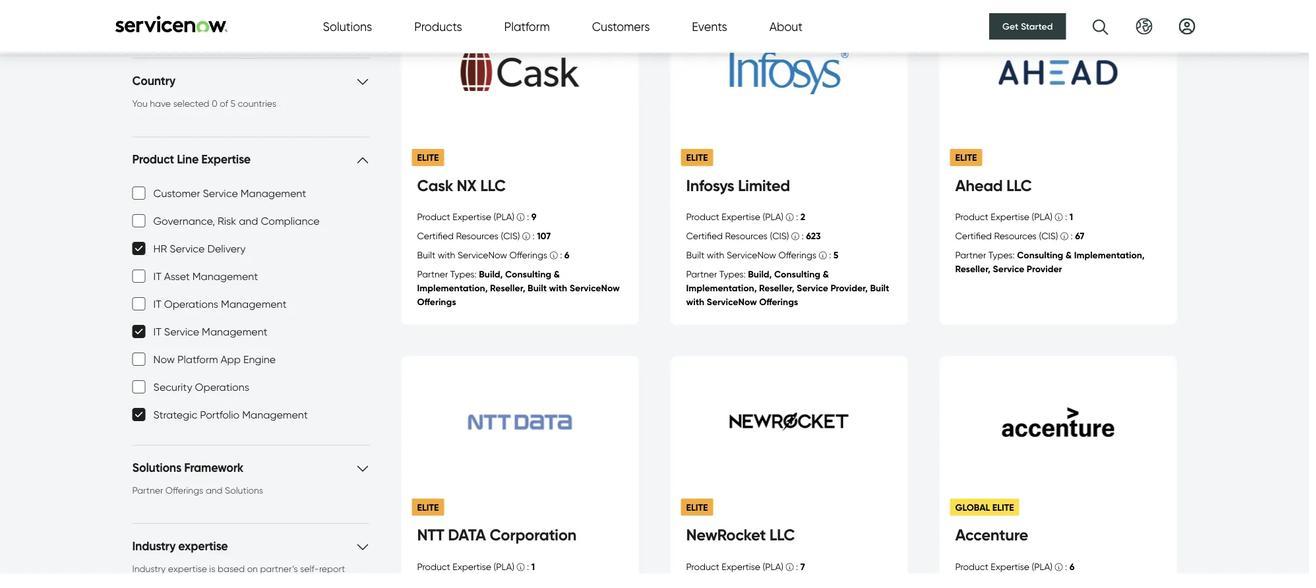 Task type: vqa. For each thing, say whether or not it's contained in the screenshot.
Products
yes



Task type: describe. For each thing, give the bounding box(es) containing it.
platform button
[[504, 17, 550, 35]]

events button
[[692, 17, 727, 35]]

about
[[769, 19, 803, 34]]

customers
[[592, 19, 650, 34]]

solutions
[[323, 19, 372, 34]]

events
[[692, 19, 727, 34]]

servicenow image
[[114, 15, 229, 33]]

platform
[[504, 19, 550, 34]]

products button
[[414, 17, 462, 35]]

get
[[1002, 21, 1018, 32]]

get started link
[[989, 13, 1066, 40]]



Task type: locate. For each thing, give the bounding box(es) containing it.
go to servicenow account image
[[1179, 18, 1195, 35]]

solutions button
[[323, 17, 372, 35]]

products
[[414, 19, 462, 34]]

get started
[[1002, 21, 1053, 32]]

started
[[1021, 21, 1053, 32]]

customers button
[[592, 17, 650, 35]]

about button
[[769, 17, 803, 35]]



